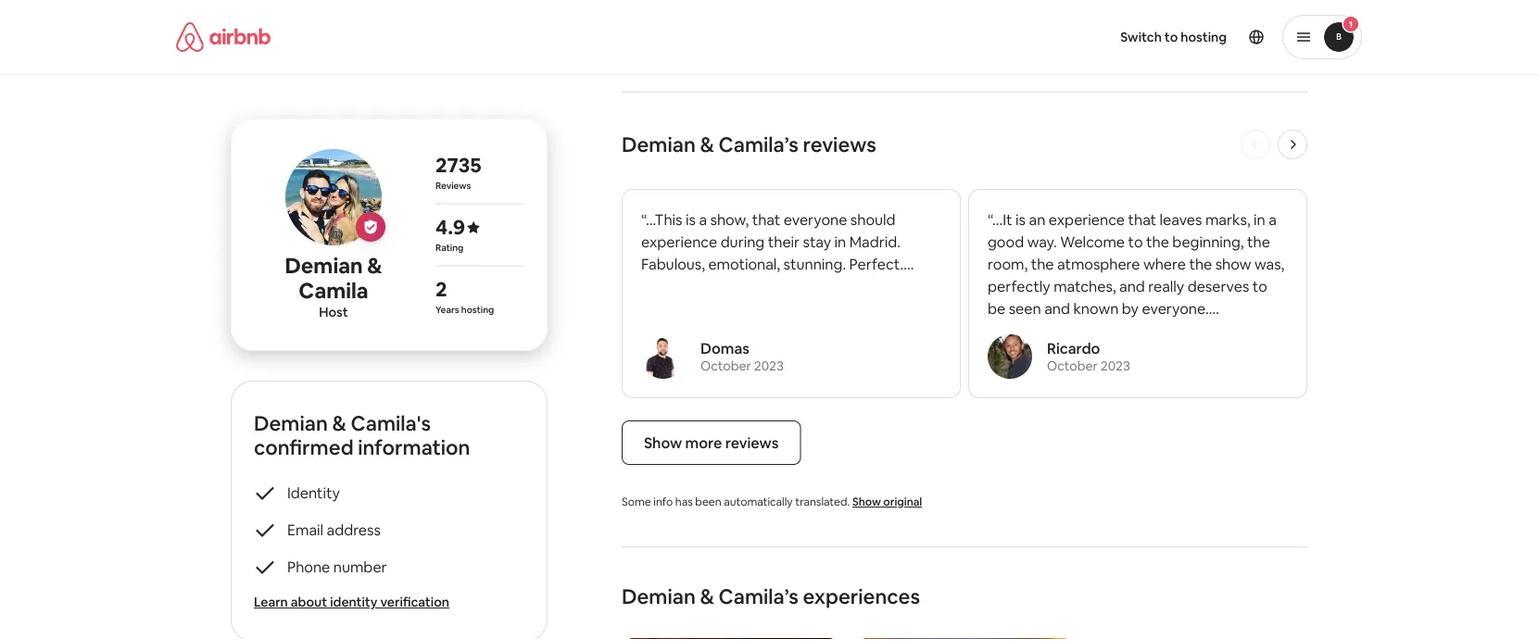 Task type: vqa. For each thing, say whether or not it's contained in the screenshot.
top built
no



Task type: locate. For each thing, give the bounding box(es) containing it.
1 vertical spatial reviews
[[725, 434, 779, 453]]

welcome
[[1060, 233, 1125, 252]]

1 horizontal spatial that
[[1128, 210, 1156, 229]]

demian for demian & camila's reviews
[[622, 132, 696, 158]]

"…it
[[988, 210, 1012, 229]]

demian & camila's reviews
[[622, 132, 876, 158]]

0 horizontal spatial a
[[699, 210, 707, 229]]

experience up fabulous,
[[641, 233, 717, 252]]

that for everyone
[[752, 210, 780, 229]]

1 vertical spatial camila's
[[719, 584, 798, 610]]

1 horizontal spatial reviews
[[803, 132, 876, 158]]

that inside "…this is a show, that everyone should experience during their stay in madrid. fabulous, emotional, stunning. perfect.…
[[752, 210, 780, 229]]

an
[[1029, 210, 1045, 229]]

2023 right domas
[[754, 358, 784, 375]]

1 that from the left
[[752, 210, 780, 229]]

2 october from the left
[[1047, 358, 1098, 375]]

during
[[721, 233, 765, 252]]

way.
[[1027, 233, 1057, 252]]

october
[[700, 358, 751, 375], [1047, 358, 1098, 375]]

domas
[[700, 339, 750, 358]]

1 2023 from the left
[[754, 358, 784, 375]]

seen
[[1009, 299, 1041, 318]]

in right 'marks,'
[[1254, 210, 1265, 229]]

1 a from the left
[[699, 210, 707, 229]]

room,
[[988, 255, 1028, 274]]

address
[[327, 520, 381, 539]]

0 horizontal spatial experience
[[641, 233, 717, 252]]

and up by
[[1119, 277, 1145, 296]]

1 camila's from the top
[[719, 132, 798, 158]]

reviews up everyone
[[803, 132, 876, 158]]

& inside demian & camila host
[[367, 252, 382, 279]]

0 horizontal spatial october
[[700, 358, 751, 375]]

4.9
[[435, 214, 465, 240]]

0 vertical spatial to
[[1165, 29, 1178, 45]]

a
[[699, 210, 707, 229], [1269, 210, 1277, 229]]

0 vertical spatial experience
[[1049, 210, 1125, 229]]

1 vertical spatial to
[[1128, 233, 1143, 252]]

is for "…it
[[1016, 210, 1026, 229]]

&
[[700, 132, 714, 158], [367, 252, 382, 279], [332, 410, 346, 436], [700, 584, 714, 610]]

0 vertical spatial and
[[1119, 277, 1145, 296]]

1 vertical spatial and
[[1044, 299, 1070, 318]]

0 horizontal spatial hosting
[[461, 304, 494, 316]]

hosting inside profile element
[[1181, 29, 1227, 45]]

2023
[[754, 358, 784, 375], [1101, 358, 1130, 375]]

1 horizontal spatial experience
[[1049, 210, 1125, 229]]

1 horizontal spatial and
[[1119, 277, 1145, 296]]

is inside "…this is a show, that everyone should experience during their stay in madrid. fabulous, emotional, stunning. perfect.…
[[686, 210, 696, 229]]

2 a from the left
[[1269, 210, 1277, 229]]

in inside "…this is a show, that everyone should experience during their stay in madrid. fabulous, emotional, stunning. perfect.…
[[834, 233, 846, 252]]

0 horizontal spatial 2023
[[754, 358, 784, 375]]

everyone
[[784, 210, 847, 229]]

that inside "…it is an experience that leaves marks, in a good way. welcome to the beginning, the room, the atmosphere where the show was, perfectly matches, and really deserves to be seen and known by everyone. congratulations!…
[[1128, 210, 1156, 229]]

2023 inside domas october 2023
[[754, 358, 784, 375]]

a left show, on the left
[[699, 210, 707, 229]]

show
[[1215, 255, 1251, 274]]

0 vertical spatial camila's
[[719, 132, 798, 158]]

2 camila's from the top
[[719, 584, 798, 610]]

& for experiences
[[700, 584, 714, 610]]

0 horizontal spatial reviews
[[725, 434, 779, 453]]

1 horizontal spatial show
[[852, 495, 881, 510]]

reviews
[[803, 132, 876, 158], [725, 434, 779, 453]]

1 october from the left
[[700, 358, 751, 375]]

to down was,
[[1253, 277, 1267, 296]]

reviews right more
[[725, 434, 779, 453]]

hosting for switch
[[1181, 29, 1227, 45]]

1 horizontal spatial a
[[1269, 210, 1277, 229]]

show left more
[[644, 434, 682, 453]]

2 is from the left
[[1016, 210, 1026, 229]]

verification
[[380, 594, 449, 611]]

demian inside "demian & camila's confirmed information"
[[254, 410, 328, 436]]

1
[[1349, 18, 1353, 30]]

0 horizontal spatial to
[[1128, 233, 1143, 252]]

that up their
[[752, 210, 780, 229]]

is right "…this at the top left
[[686, 210, 696, 229]]

email
[[287, 520, 323, 539]]

demian & camila user profile image
[[285, 149, 382, 246], [285, 149, 382, 246]]

0 vertical spatial show
[[644, 434, 682, 453]]

domas user profile image
[[641, 335, 686, 379]]

that left leaves
[[1128, 210, 1156, 229]]

by
[[1122, 299, 1139, 318]]

rating
[[435, 242, 464, 254]]

atmosphere
[[1057, 255, 1140, 274]]

that
[[752, 210, 780, 229], [1128, 210, 1156, 229]]

1 vertical spatial hosting
[[461, 304, 494, 316]]

camila's
[[351, 410, 431, 436]]

in
[[1254, 210, 1265, 229], [834, 233, 846, 252]]

hosting inside 2 years hosting
[[461, 304, 494, 316]]

demian & camila host
[[285, 252, 382, 321]]

2 that from the left
[[1128, 210, 1156, 229]]

deserves
[[1188, 277, 1249, 296]]

is inside "…it is an experience that leaves marks, in a good way. welcome to the beginning, the room, the atmosphere where the show was, perfectly matches, and really deserves to be seen and known by everyone. congratulations!…
[[1016, 210, 1026, 229]]

host
[[319, 304, 348, 321]]

to right switch
[[1165, 29, 1178, 45]]

0 horizontal spatial that
[[752, 210, 780, 229]]

hosting
[[1181, 29, 1227, 45], [461, 304, 494, 316]]

1 is from the left
[[686, 210, 696, 229]]

perfect.…
[[849, 255, 914, 274]]

a up was,
[[1269, 210, 1277, 229]]

where
[[1143, 255, 1186, 274]]

0 vertical spatial in
[[1254, 210, 1265, 229]]

in right stay
[[834, 233, 846, 252]]

the
[[1146, 233, 1169, 252], [1247, 233, 1270, 252], [1031, 255, 1054, 274], [1189, 255, 1212, 274]]

demian
[[622, 132, 696, 158], [285, 252, 363, 279], [254, 410, 328, 436], [622, 584, 696, 610]]

demian & camila's confirmed information
[[254, 410, 470, 460]]

& for host
[[367, 252, 382, 279]]

stay
[[803, 233, 831, 252]]

more
[[685, 434, 722, 453]]

1 horizontal spatial 2023
[[1101, 358, 1130, 375]]

1 vertical spatial experience
[[641, 233, 717, 252]]

1 horizontal spatial is
[[1016, 210, 1026, 229]]

0 horizontal spatial show
[[644, 434, 682, 453]]

october inside ricardo october 2023
[[1047, 358, 1098, 375]]

show more reviews
[[644, 434, 779, 453]]

2023 inside ricardo october 2023
[[1101, 358, 1130, 375]]

0 horizontal spatial and
[[1044, 299, 1070, 318]]

is
[[686, 210, 696, 229], [1016, 210, 1026, 229]]

1 horizontal spatial to
[[1165, 29, 1178, 45]]

ricardo
[[1047, 339, 1100, 358]]

original
[[883, 495, 922, 510]]

hosting right years
[[461, 304, 494, 316]]

hosting right switch
[[1181, 29, 1227, 45]]

0 vertical spatial hosting
[[1181, 29, 1227, 45]]

2 2023 from the left
[[1101, 358, 1130, 375]]

really
[[1148, 277, 1184, 296]]

demian & camila's experiences
[[622, 584, 920, 610]]

demian for demian & camila host
[[285, 252, 363, 279]]

to right welcome
[[1128, 233, 1143, 252]]

october inside domas october 2023
[[700, 358, 751, 375]]

camila's
[[719, 132, 798, 158], [719, 584, 798, 610]]

marks,
[[1205, 210, 1250, 229]]

october for domas
[[700, 358, 751, 375]]

show left original
[[852, 495, 881, 510]]

& inside "demian & camila's confirmed information"
[[332, 410, 346, 436]]

translated.
[[795, 495, 850, 510]]

beginning,
[[1172, 233, 1244, 252]]

2 vertical spatial to
[[1253, 277, 1267, 296]]

show
[[644, 434, 682, 453], [852, 495, 881, 510]]

known
[[1073, 299, 1119, 318]]

a inside "…this is a show, that everyone should experience during their stay in madrid. fabulous, emotional, stunning. perfect.…
[[699, 210, 707, 229]]

learn about identity verification button
[[254, 593, 524, 611]]

profile element
[[791, 0, 1362, 74]]

1 horizontal spatial hosting
[[1181, 29, 1227, 45]]

and
[[1119, 277, 1145, 296], [1044, 299, 1070, 318]]

october down congratulations!…
[[1047, 358, 1098, 375]]

the up was,
[[1247, 233, 1270, 252]]

demian inside demian & camila host
[[285, 252, 363, 279]]

experience up welcome
[[1049, 210, 1125, 229]]

show original button
[[852, 495, 922, 510]]

camila's for reviews
[[719, 132, 798, 158]]

number
[[333, 557, 387, 576]]

switch to hosting
[[1120, 29, 1227, 45]]

the down way. on the right top of the page
[[1031, 255, 1054, 274]]

verified host image
[[363, 220, 378, 234]]

0 horizontal spatial in
[[834, 233, 846, 252]]

experience
[[1049, 210, 1125, 229], [641, 233, 717, 252]]

1 vertical spatial in
[[834, 233, 846, 252]]

been
[[695, 495, 721, 510]]

is for "…this
[[686, 210, 696, 229]]

1 horizontal spatial october
[[1047, 358, 1098, 375]]

to
[[1165, 29, 1178, 45], [1128, 233, 1143, 252], [1253, 277, 1267, 296]]

0 horizontal spatial is
[[686, 210, 696, 229]]

2 horizontal spatial to
[[1253, 277, 1267, 296]]

is left an
[[1016, 210, 1026, 229]]

october right domas user profile image
[[700, 358, 751, 375]]

a inside "…it is an experience that leaves marks, in a good way. welcome to the beginning, the room, the atmosphere where the show was, perfectly matches, and really deserves to be seen and known by everyone. congratulations!…
[[1269, 210, 1277, 229]]

experience inside "…it is an experience that leaves marks, in a good way. welcome to the beginning, the room, the atmosphere where the show was, perfectly matches, and really deserves to be seen and known by everyone. congratulations!…
[[1049, 210, 1125, 229]]

perfectly
[[988, 277, 1050, 296]]

1 horizontal spatial in
[[1254, 210, 1265, 229]]

and up congratulations!…
[[1044, 299, 1070, 318]]

camila
[[299, 277, 368, 304]]

2023 right ricardo
[[1101, 358, 1130, 375]]



Task type: describe. For each thing, give the bounding box(es) containing it.
ricardo october 2023
[[1047, 339, 1130, 375]]

switch
[[1120, 29, 1162, 45]]

ricardo user profile image
[[988, 335, 1032, 379]]

identity
[[330, 594, 378, 611]]

automatically
[[724, 495, 793, 510]]

email address
[[287, 520, 381, 539]]

2023 for ricardo
[[1101, 358, 1130, 375]]

experience inside "…this is a show, that everyone should experience during their stay in madrid. fabulous, emotional, stunning. perfect.…
[[641, 233, 717, 252]]

0 vertical spatial reviews
[[803, 132, 876, 158]]

was,
[[1254, 255, 1284, 274]]

information
[[358, 434, 470, 460]]

learn about identity verification
[[254, 594, 449, 611]]

matches,
[[1054, 277, 1116, 296]]

1 vertical spatial show
[[852, 495, 881, 510]]

"…it is an experience that leaves marks, in a good way. welcome to the beginning, the room, the atmosphere where the show was, perfectly matches, and really deserves to be seen and known by everyone. congratulations!…
[[988, 210, 1284, 341]]

that for leaves
[[1128, 210, 1156, 229]]

fabulous,
[[641, 255, 705, 274]]

emotional,
[[708, 255, 780, 274]]

2
[[435, 276, 447, 302]]

should
[[850, 210, 896, 229]]

congratulations!…
[[988, 322, 1111, 341]]

2735
[[435, 152, 481, 178]]

show more reviews button
[[622, 421, 801, 466]]

2023 for domas
[[754, 358, 784, 375]]

some info has been automatically translated. show original
[[622, 495, 922, 510]]

leaves
[[1160, 210, 1202, 229]]

experiences
[[803, 584, 920, 610]]

demian for demian & camila's confirmed information
[[254, 410, 328, 436]]

show inside button
[[644, 434, 682, 453]]

years
[[435, 304, 459, 316]]

2 years hosting
[[435, 276, 494, 316]]

about
[[291, 594, 327, 611]]

1 button
[[1282, 15, 1362, 59]]

to inside profile element
[[1165, 29, 1178, 45]]

info
[[653, 495, 673, 510]]

good
[[988, 233, 1024, 252]]

phone number
[[287, 557, 387, 576]]

domas user profile image
[[641, 335, 686, 379]]

show,
[[710, 210, 749, 229]]

phone
[[287, 557, 330, 576]]

"…this
[[641, 210, 682, 229]]

camila's for experiences
[[719, 584, 798, 610]]

& for confirmed
[[332, 410, 346, 436]]

confirmed
[[254, 434, 354, 460]]

in inside "…it is an experience that leaves marks, in a good way. welcome to the beginning, the room, the atmosphere where the show was, perfectly matches, and really deserves to be seen and known by everyone. congratulations!…
[[1254, 210, 1265, 229]]

"…this is a show, that everyone should experience during their stay in madrid. fabulous, emotional, stunning. perfect.…
[[641, 210, 914, 274]]

their
[[768, 233, 800, 252]]

learn
[[254, 594, 288, 611]]

some
[[622, 495, 651, 510]]

madrid.
[[849, 233, 900, 252]]

october for ricardo
[[1047, 358, 1098, 375]]

2735 reviews
[[435, 152, 481, 192]]

demian for demian & camila's experiences
[[622, 584, 696, 610]]

domas october 2023
[[700, 339, 784, 375]]

reviews inside button
[[725, 434, 779, 453]]

reviews
[[435, 180, 471, 192]]

identity
[[287, 483, 340, 502]]

switch to hosting link
[[1109, 18, 1238, 57]]

stunning.
[[783, 255, 846, 274]]

the down beginning,
[[1189, 255, 1212, 274]]

ricardo user profile image
[[988, 335, 1032, 379]]

has
[[675, 495, 693, 510]]

the up where
[[1146, 233, 1169, 252]]

everyone.
[[1142, 299, 1209, 318]]

hosting for 2
[[461, 304, 494, 316]]

be
[[988, 299, 1005, 318]]

& for reviews
[[700, 132, 714, 158]]



